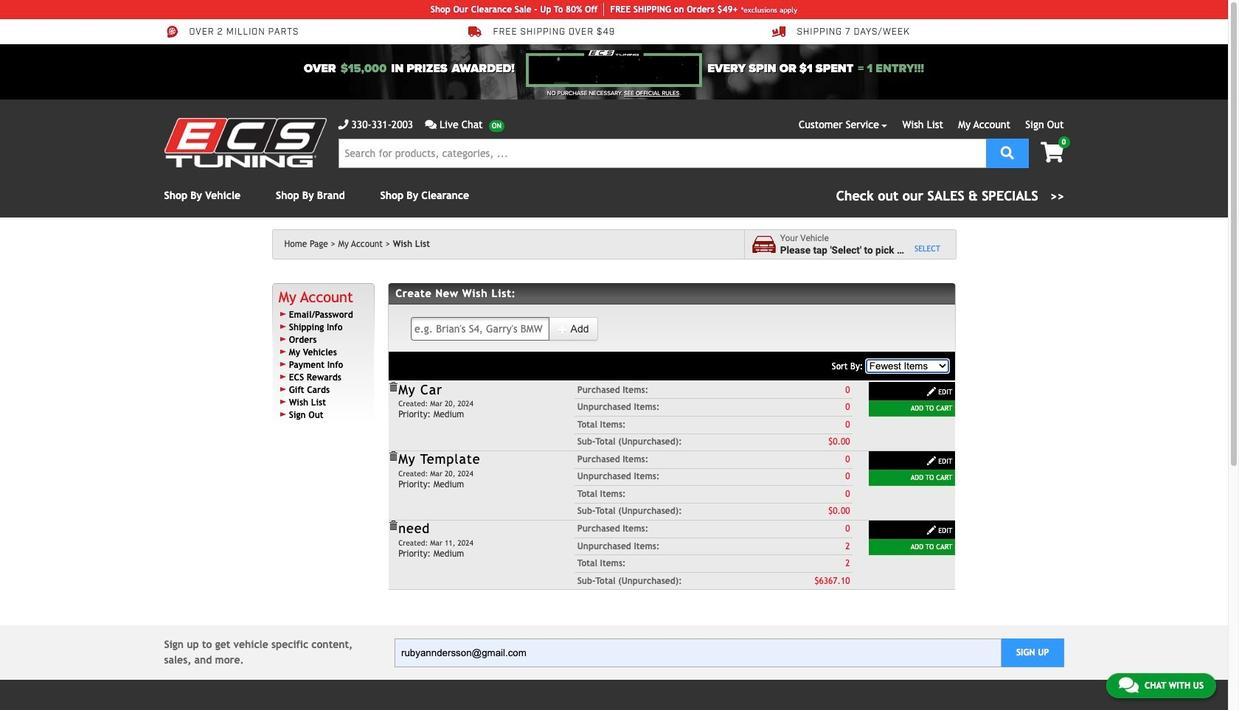Task type: vqa. For each thing, say whether or not it's contained in the screenshot.
SEARCH text box
yes



Task type: describe. For each thing, give the bounding box(es) containing it.
1 delete image from the top
[[388, 452, 399, 462]]

Email email field
[[395, 639, 1002, 668]]

2 delete image from the top
[[388, 521, 399, 532]]

e.g. Brian's S4, Garry's BMW E92...etc text field
[[411, 317, 550, 341]]

1 horizontal spatial white image
[[927, 526, 937, 536]]

ecs tuning 'spin to win' contest logo image
[[526, 50, 702, 87]]

phone image
[[338, 120, 349, 130]]

2 white image from the top
[[927, 456, 937, 466]]

1 white image from the top
[[927, 387, 937, 397]]

comments image
[[1119, 677, 1139, 694]]

shopping cart image
[[1041, 142, 1065, 163]]



Task type: locate. For each thing, give the bounding box(es) containing it.
1 vertical spatial delete image
[[388, 521, 399, 532]]

delete image
[[388, 382, 399, 393]]

0 vertical spatial delete image
[[388, 452, 399, 462]]

comments image
[[425, 120, 437, 130]]

0 vertical spatial white image
[[558, 325, 569, 335]]

1 vertical spatial white image
[[927, 526, 937, 536]]

1 vertical spatial white image
[[927, 456, 937, 466]]

white image
[[927, 387, 937, 397], [927, 456, 937, 466]]

Search text field
[[338, 139, 986, 168]]

search image
[[1001, 146, 1015, 159]]

ecs tuning image
[[164, 118, 327, 168]]

0 horizontal spatial white image
[[558, 325, 569, 335]]

delete image
[[388, 452, 399, 462], [388, 521, 399, 532]]

white image
[[558, 325, 569, 335], [927, 526, 937, 536]]

0 vertical spatial white image
[[927, 387, 937, 397]]



